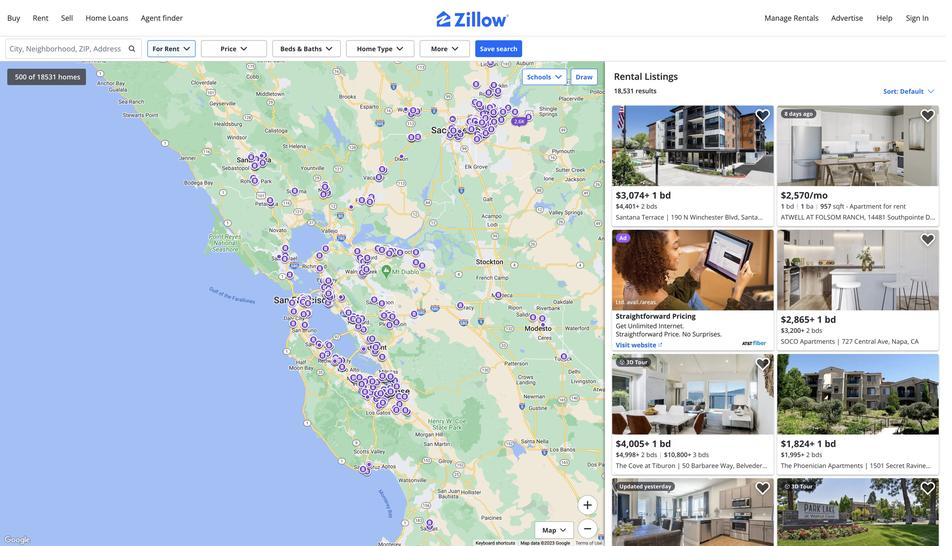 Task type: locate. For each thing, give the bounding box(es) containing it.
bd for $3,074+ 1 bd
[[660, 189, 672, 201]]

chevron down image for more
[[452, 45, 459, 52]]

map inside dropdown button
[[543, 526, 557, 535]]

957 sqft
[[821, 202, 845, 211]]

chevron down image
[[183, 45, 191, 52], [240, 45, 248, 52], [555, 73, 563, 81], [928, 88, 936, 95]]

of left use
[[590, 541, 594, 546]]

-
[[847, 202, 849, 211]]

sort: default
[[884, 87, 925, 96]]

1 horizontal spatial home
[[357, 44, 376, 53]]

the
[[616, 461, 627, 470], [782, 461, 793, 470]]

chevron down image inside more dropdown button
[[452, 45, 459, 52]]

190
[[672, 213, 683, 221]]

the cove at tiburon | 50 barbaree way, belvedere tiburon, ca
[[616, 461, 767, 481]]

1 inside $1,824+ 1 bd $1,995+ 2 bds
[[818, 438, 823, 450]]

1 inside $3,074+ 1 bd $4,401+ 2 bds
[[653, 189, 658, 201]]

map for map data ©2023 google
[[521, 541, 530, 546]]

home loans
[[86, 13, 128, 23]]

$3,200+
[[782, 326, 805, 335]]

1 horizontal spatial the
[[782, 461, 793, 470]]

$2,865+
[[782, 313, 816, 326]]

bd up soco apartments | 727 central ave, napa, ca
[[826, 313, 837, 326]]

1
[[653, 189, 658, 201], [782, 202, 785, 211], [802, 202, 805, 211], [818, 313, 823, 326], [653, 438, 658, 450], [818, 438, 823, 450]]

bds up terrace
[[647, 202, 658, 211]]

soco apartments image
[[778, 230, 940, 311]]

sqft
[[834, 202, 845, 211]]

1 vertical spatial of
[[590, 541, 594, 546]]

$4,005+ 1 bd
[[616, 438, 672, 450]]

0 vertical spatial save this home image
[[756, 109, 771, 123]]

more button
[[420, 40, 470, 57]]

bd inside $1,824+ 1 bd $1,995+ 2 bds
[[826, 438, 837, 450]]

schools
[[528, 73, 552, 81]]

1 right $1,824+
[[818, 438, 823, 450]]

chevron down image for home type
[[397, 45, 404, 52]]

2 inside $1,824+ 1 bd $1,995+ 2 bds
[[807, 451, 811, 459]]

agent finder
[[141, 13, 183, 23]]

home image
[[11, 48, 31, 68]]

save this home button for $4,005+ 1 bd
[[749, 354, 774, 380]]

beds
[[281, 44, 296, 53]]

santana
[[616, 213, 641, 221]]

500
[[15, 72, 27, 81]]

the for $1,824+ 1 bd
[[782, 461, 793, 470]]

advertise
[[832, 13, 864, 23]]

chevron down image right price
[[240, 45, 248, 52]]

ca for $1,824+ 1 bd
[[830, 472, 838, 481]]

central
[[855, 337, 877, 346]]

| left 1501
[[866, 461, 869, 470]]

chevron down image right schools
[[555, 73, 563, 81]]

1501
[[871, 461, 885, 470]]

1 for $3,074+ 1 bd $4,401+ 2 bds
[[653, 189, 658, 201]]

bd for $2,865+ 1 bd
[[826, 313, 837, 326]]

napa,
[[893, 337, 910, 346]]

chevron down image inside sort: default dropdown button
[[928, 88, 936, 95]]

18531
[[37, 72, 56, 81]]

chevron down image inside price dropdown button
[[240, 45, 248, 52]]

0 horizontal spatial map
[[521, 541, 530, 546]]

2 inside $3,074+ 1 bd $4,401+ 2 bds
[[642, 202, 645, 211]]

0 vertical spatial apartments
[[801, 337, 836, 346]]

bds inside $3,074+ 1 bd $4,401+ 2 bds
[[647, 202, 658, 211]]

map up ©2023
[[543, 526, 557, 535]]

1 horizontal spatial tour
[[801, 483, 813, 490]]

0 horizontal spatial 3d tour
[[626, 359, 648, 366]]

chevron down image inside the "beds & baths" dropdown button
[[326, 45, 333, 52]]

map region
[[0, 0, 665, 546]]

50
[[683, 461, 690, 470]]

ca down folsom
[[832, 224, 840, 232]]

cove
[[629, 461, 644, 470]]

home
[[86, 13, 106, 23], [357, 44, 376, 53]]

home left loans
[[86, 13, 106, 23]]

save this home image down dr
[[922, 234, 936, 247]]

0 horizontal spatial home
[[86, 13, 106, 23]]

3d for three dimensional image on the bottom right of the page
[[792, 483, 799, 490]]

| inside the cove at tiburon | 50 barbaree way, belvedere tiburon, ca
[[678, 461, 681, 470]]

apartments inside "soco apartments | 727 central ave, napa, ca" link
[[801, 337, 836, 346]]

way,
[[721, 461, 735, 470]]

bds for $1,824+
[[812, 451, 823, 459]]

2 the from the left
[[782, 461, 793, 470]]

chevron down image right the baths
[[326, 45, 333, 52]]

santa
[[742, 213, 759, 221]]

default
[[901, 87, 925, 96]]

1 vertical spatial tour
[[801, 483, 813, 490]]

yesterday
[[645, 483, 672, 490]]

shortcuts
[[496, 541, 516, 546]]

1 vertical spatial save this home image
[[922, 234, 936, 247]]

tour for three dimensional icon at the bottom right of the page
[[636, 359, 648, 366]]

tour right three dimensional icon at the bottom right of the page
[[636, 359, 648, 366]]

2 for $1,824+
[[807, 451, 811, 459]]

chevron down image right type
[[397, 45, 404, 52]]

0 vertical spatial 3d
[[627, 359, 634, 366]]

2 inside $2,865+ 1 bd $3,200+ 2 bds
[[807, 326, 811, 335]]

ca right the clara,
[[635, 224, 643, 232]]

ave,
[[878, 337, 891, 346]]

1 vertical spatial save this home image
[[756, 358, 771, 371]]

data
[[531, 541, 540, 546]]

homes
[[58, 72, 81, 81]]

chevron down image up "google" at the right of the page
[[560, 527, 567, 534]]

the for $4,005+ 1 bd
[[616, 461, 627, 470]]

bd
[[660, 189, 672, 201], [787, 202, 795, 211], [826, 313, 837, 326], [660, 438, 672, 450], [826, 438, 837, 450]]

0 vertical spatial map
[[543, 526, 557, 535]]

plus image
[[583, 501, 593, 510]]

0 horizontal spatial of
[[29, 72, 35, 81]]

santana terrace | 190 n winchester blvd, santa clara, ca link
[[616, 212, 771, 232]]

sign in
[[907, 13, 930, 23]]

loans
[[108, 13, 128, 23]]

chevron down image inside schools dropdown button
[[555, 73, 563, 81]]

map
[[543, 526, 557, 535], [521, 541, 530, 546]]

ca for $3,074+ 1 bd
[[635, 224, 643, 232]]

3d right three dimensional icon at the bottom right of the page
[[627, 359, 634, 366]]

2 down $2,865+
[[807, 326, 811, 335]]

| left 190 on the right top of the page
[[666, 213, 670, 221]]

1 right $3,074+
[[653, 189, 658, 201]]

bds inside $1,824+ 1 bd $1,995+ 2 bds
[[812, 451, 823, 459]]

tour for three dimensional image on the bottom right of the page
[[801, 483, 813, 490]]

home inside popup button
[[357, 44, 376, 53]]

1 horizontal spatial 3d
[[792, 483, 799, 490]]

save this home image
[[756, 109, 771, 123], [922, 234, 936, 247], [756, 482, 771, 496]]

1 horizontal spatial 3d tour
[[791, 483, 813, 490]]

bd up atwell
[[787, 202, 795, 211]]

beds & baths
[[281, 44, 322, 53]]

folsom
[[816, 213, 842, 221]]

the cove at tiburon image
[[613, 354, 774, 435]]

ranch,
[[844, 213, 867, 221]]

0 vertical spatial save this home image
[[922, 109, 936, 123]]

ca inside atwell at folsom ranch, 14481 southpointe dr #13301, folsom, ca 95630
[[832, 224, 840, 232]]

save this home button
[[749, 106, 774, 131], [914, 106, 940, 131], [914, 230, 940, 255], [749, 354, 774, 380], [749, 479, 774, 504], [914, 479, 940, 504]]

chevron down image right 'more'
[[452, 45, 459, 52]]

| left 50
[[678, 461, 681, 470]]

atwell
[[782, 213, 805, 221]]

bds up phoenician
[[812, 451, 823, 459]]

0 horizontal spatial the
[[616, 461, 627, 470]]

chevron down image for beds & baths
[[326, 45, 333, 52]]

of right 500
[[29, 72, 35, 81]]

rent
[[894, 202, 907, 211]]

rental
[[615, 70, 643, 83]]

bds down $2,865+
[[812, 326, 823, 335]]

95630
[[842, 224, 860, 232]]

$4,998+
[[616, 451, 640, 459]]

0 vertical spatial of
[[29, 72, 35, 81]]

chevron down image for sort: default
[[928, 88, 936, 95]]

1 horizontal spatial map
[[543, 526, 557, 535]]

1 vertical spatial 3d tour
[[791, 483, 813, 490]]

3d right three dimensional image on the bottom right of the page
[[792, 483, 799, 490]]

2 up terrace
[[642, 202, 645, 211]]

2 vertical spatial save this home image
[[922, 482, 936, 496]]

1 vertical spatial map
[[521, 541, 530, 546]]

folsom,
[[807, 224, 831, 232]]

for
[[884, 202, 893, 211]]

save this home image left 8
[[756, 109, 771, 123]]

ca right roseville,
[[830, 472, 838, 481]]

keyboard shortcuts button
[[476, 540, 516, 546]]

0 vertical spatial tour
[[636, 359, 648, 366]]

minus image
[[583, 524, 593, 534]]

0 horizontal spatial 3d
[[627, 359, 634, 366]]

main content
[[606, 61, 947, 546]]

14481
[[868, 213, 887, 221]]

home for home type
[[357, 44, 376, 53]]

main content containing rental listings
[[606, 61, 947, 546]]

of for terms
[[590, 541, 594, 546]]

home left type
[[357, 44, 376, 53]]

chevron down image inside home type popup button
[[397, 45, 404, 52]]

home inside main navigation
[[86, 13, 106, 23]]

apartments left 1501
[[829, 461, 864, 470]]

0 horizontal spatial tour
[[636, 359, 648, 366]]

save this home image for $3,074+ 1 bd
[[756, 109, 771, 123]]

chevron down image for schools
[[555, 73, 563, 81]]

1 up $4,998+ 2 bds
[[653, 438, 658, 450]]

1 ba
[[802, 202, 814, 211]]

2
[[642, 202, 645, 211], [807, 326, 811, 335], [642, 451, 645, 459], [807, 451, 811, 459]]

manage rentals
[[765, 13, 819, 23]]

1 inside $2,865+ 1 bd $3,200+ 2 bds
[[818, 313, 823, 326]]

save this home image left three dimensional image on the bottom right of the page
[[756, 482, 771, 496]]

&
[[298, 44, 302, 53]]

chevron down image
[[326, 45, 333, 52], [397, 45, 404, 52], [452, 45, 459, 52], [560, 527, 567, 534]]

bds inside $2,865+ 1 bd $3,200+ 2 bds
[[812, 326, 823, 335]]

0 vertical spatial home
[[86, 13, 106, 23]]

the inside the cove at tiburon | 50 barbaree way, belvedere tiburon, ca
[[616, 461, 627, 470]]

bd inside $3,074+ 1 bd $4,401+ 2 bds
[[660, 189, 672, 201]]

belvedere
[[737, 461, 767, 470]]

1 vertical spatial home
[[357, 44, 376, 53]]

save this home image
[[922, 109, 936, 123], [756, 358, 771, 371], [922, 482, 936, 496]]

bd up 190 on the right top of the page
[[660, 189, 672, 201]]

save search
[[480, 44, 518, 53]]

the down $4,998+
[[616, 461, 627, 470]]

save this home button for $2,865+ 1 bd
[[914, 230, 940, 255]]

ca up updated yesterday
[[643, 472, 651, 481]]

#13301,
[[782, 224, 806, 232]]

bd inside $2,865+ 1 bd $3,200+ 2 bds
[[826, 313, 837, 326]]

apartments inside 'the phoenician apartments | 1501 secret ravine pkwy, roseville, ca'
[[829, 461, 864, 470]]

the inside 'the phoenician apartments | 1501 secret ravine pkwy, roseville, ca'
[[782, 461, 793, 470]]

1 horizontal spatial of
[[590, 541, 594, 546]]

$4,998+ 2 bds
[[616, 451, 658, 459]]

0 vertical spatial 3d tour
[[626, 359, 648, 366]]

1 vertical spatial 3d
[[792, 483, 799, 490]]

ca inside 'the phoenician apartments | 1501 secret ravine pkwy, roseville, ca'
[[830, 472, 838, 481]]

ca inside santana terrace | 190 n winchester blvd, santa clara, ca
[[635, 224, 643, 232]]

apartments down $2,865+ 1 bd $3,200+ 2 bds
[[801, 337, 836, 346]]

1 for $2,865+ 1 bd $3,200+ 2 bds
[[818, 313, 823, 326]]

2.6k link
[[512, 117, 528, 125]]

1 vertical spatial apartments
[[829, 461, 864, 470]]

tour down roseville,
[[801, 483, 813, 490]]

$4,005+
[[616, 438, 650, 450]]

$10,800+ 3 bds
[[665, 451, 710, 459]]

bd up phoenician
[[826, 438, 837, 450]]

2 up phoenician
[[807, 451, 811, 459]]

atwell at folsom ranch, 14481 southpointe dr #13301, folsom, ca 95630 image
[[778, 106, 940, 186]]

1 the from the left
[[616, 461, 627, 470]]

1 right $2,865+
[[818, 313, 823, 326]]

secret
[[887, 461, 906, 470]]

map left data
[[521, 541, 530, 546]]

map for map
[[543, 526, 557, 535]]

tour
[[636, 359, 648, 366], [801, 483, 813, 490]]

save this home button for $3,074+ 1 bd
[[749, 106, 774, 131]]

chevron down image right default
[[928, 88, 936, 95]]

the up pkwy,
[[782, 461, 793, 470]]

southpointe
[[888, 213, 925, 221]]

$2,865+ 1 bd $3,200+ 2 bds
[[782, 313, 837, 335]]

save search button
[[476, 40, 523, 57]]

3d tour
[[626, 359, 648, 366], [791, 483, 813, 490]]

bdx at capital village image
[[613, 479, 774, 546]]



Task type: describe. For each thing, give the bounding box(es) containing it.
1 left ba
[[802, 202, 805, 211]]

price button
[[201, 40, 267, 57]]

pkwy,
[[782, 472, 799, 481]]

type
[[378, 44, 393, 53]]

2 for $2,865+
[[807, 326, 811, 335]]

updated
[[620, 483, 644, 490]]

save this home image for $2,865+ 1 bd
[[922, 234, 936, 247]]

price
[[221, 44, 237, 53]]

more
[[431, 44, 448, 53]]

advertise link
[[826, 8, 870, 29]]

ago
[[804, 110, 814, 117]]

| left 727
[[838, 337, 841, 346]]

save this home image for $4,005+ 1 bd
[[756, 358, 771, 371]]

| inside 'the phoenician apartments | 1501 secret ravine pkwy, roseville, ca'
[[866, 461, 869, 470]]

the phoenician apartments | 1501 secret ravine pkwy, roseville, ca
[[782, 461, 927, 481]]

sign in link
[[901, 8, 936, 29]]

loading...
[[682, 286, 712, 295]]

keyboard
[[476, 541, 495, 546]]

soco
[[782, 337, 799, 346]]

the cove at tiburon | 50 barbaree way, belvedere tiburon, ca link
[[616, 460, 771, 481]]

filters element
[[0, 36, 947, 61]]

3
[[694, 451, 697, 459]]

3d tour for three dimensional icon at the bottom right of the page
[[626, 359, 648, 366]]

updated yesterday
[[620, 483, 672, 490]]

home type
[[357, 44, 393, 53]]

soco apartments | 727 central ave, napa, ca link
[[782, 336, 936, 347]]

soco apartments | 727 central ave, napa, ca
[[782, 337, 920, 346]]

apartment
[[851, 202, 883, 211]]

blvd,
[[726, 213, 740, 221]]

chevron down image down agent finder link
[[183, 45, 191, 52]]

advertisement region
[[613, 230, 774, 351]]

at
[[645, 461, 651, 470]]

$3,074+
[[616, 189, 650, 201]]

sell
[[61, 13, 73, 23]]

manage rentals link
[[759, 8, 826, 29]]

use
[[595, 541, 603, 546]]

in
[[923, 13, 930, 23]]

three dimensional image
[[620, 360, 626, 365]]

zillow logo image
[[437, 11, 510, 27]]

727
[[843, 337, 854, 346]]

rental listings
[[615, 70, 679, 83]]

2.6k
[[515, 118, 525, 125]]

$3,074+ 1 bd $4,401+ 2 bds
[[616, 189, 672, 211]]

buy link
[[1, 8, 26, 29]]

google
[[556, 541, 571, 546]]

8
[[785, 110, 788, 117]]

dr
[[926, 213, 934, 221]]

three dimensional image
[[785, 484, 791, 489]]

bds up at
[[647, 451, 658, 459]]

957
[[821, 202, 832, 211]]

2 down $4,005+ 1 bd
[[642, 451, 645, 459]]

terrace
[[642, 213, 665, 221]]

the phoenician apartments image
[[778, 354, 940, 435]]

chevron down image for price
[[240, 45, 248, 52]]

save this home button for $2,570/mo
[[914, 106, 940, 131]]

tiburon
[[653, 461, 676, 470]]

bds for $3,074+
[[647, 202, 658, 211]]

loading image
[[674, 287, 682, 295]]

©2023
[[541, 541, 555, 546]]

8 days ago
[[785, 110, 814, 117]]

tiburon,
[[616, 472, 641, 481]]

home for home loans
[[86, 13, 106, 23]]

listings
[[645, 70, 679, 83]]

agent
[[141, 13, 161, 23]]

santana terrace image
[[613, 106, 774, 186]]

2 vertical spatial save this home image
[[756, 482, 771, 496]]

Search text field
[[10, 41, 122, 56]]

terms of use
[[576, 541, 603, 546]]

beds & baths button
[[273, 40, 341, 57]]

rent
[[33, 13, 49, 23]]

3d tour for three dimensional image on the bottom right of the page
[[791, 483, 813, 490]]

$2,570/mo
[[782, 189, 829, 201]]

manage
[[765, 13, 793, 23]]

$10,800+
[[665, 451, 692, 459]]

1 for $4,005+ 1 bd
[[653, 438, 658, 450]]

2 for $3,074+
[[642, 202, 645, 211]]

$1,824+
[[782, 438, 816, 450]]

map button
[[535, 522, 575, 539]]

at
[[807, 213, 815, 221]]

$1,824+ 1 bd $1,995+ 2 bds
[[782, 438, 837, 459]]

winchester
[[691, 213, 724, 221]]

chevron down image inside map dropdown button
[[560, 527, 567, 534]]

$4,401+
[[616, 202, 640, 211]]

sign
[[907, 13, 921, 23]]

1 for $1,824+ 1 bd $1,995+ 2 bds
[[818, 438, 823, 450]]

n
[[684, 213, 689, 221]]

ca for $2,570/mo
[[832, 224, 840, 232]]

ba
[[807, 202, 814, 211]]

atwell at folsom ranch, 14481 southpointe dr #13301, folsom, ca 95630 link
[[782, 212, 936, 232]]

3d for three dimensional icon at the bottom right of the page
[[627, 359, 634, 366]]

bds for $2,865+
[[812, 326, 823, 335]]

google image
[[2, 535, 32, 546]]

ca inside the cove at tiburon | 50 barbaree way, belvedere tiburon, ca
[[643, 472, 651, 481]]

bd for $1,824+ 1 bd
[[826, 438, 837, 450]]

1 up atwell
[[782, 202, 785, 211]]

18,531
[[615, 87, 635, 95]]

search image
[[128, 45, 136, 52]]

draw
[[576, 73, 593, 81]]

1 bd
[[782, 202, 795, 211]]

of for 500
[[29, 72, 35, 81]]

$1,995+
[[782, 451, 805, 459]]

results
[[636, 87, 657, 95]]

| inside santana terrace | 190 n winchester blvd, santa clara, ca
[[666, 213, 670, 221]]

18,531 results
[[615, 87, 657, 95]]

help
[[878, 13, 893, 23]]

the phoenician apartments | 1501 secret ravine pkwy, roseville, ca link
[[782, 460, 936, 481]]

save this home image for $2,570/mo
[[922, 109, 936, 123]]

park lake at walnut creek image
[[778, 479, 940, 546]]

bds right 3
[[699, 451, 710, 459]]

ca right napa,
[[912, 337, 920, 346]]

bd up $10,800+
[[660, 438, 672, 450]]

terms of use link
[[576, 541, 603, 546]]

ravine
[[907, 461, 927, 470]]

chevron right image
[[123, 91, 134, 102]]

clara,
[[616, 224, 633, 232]]

sort: default button
[[882, 86, 938, 97]]

main navigation
[[0, 0, 947, 150]]



Task type: vqa. For each thing, say whether or not it's contained in the screenshot.


